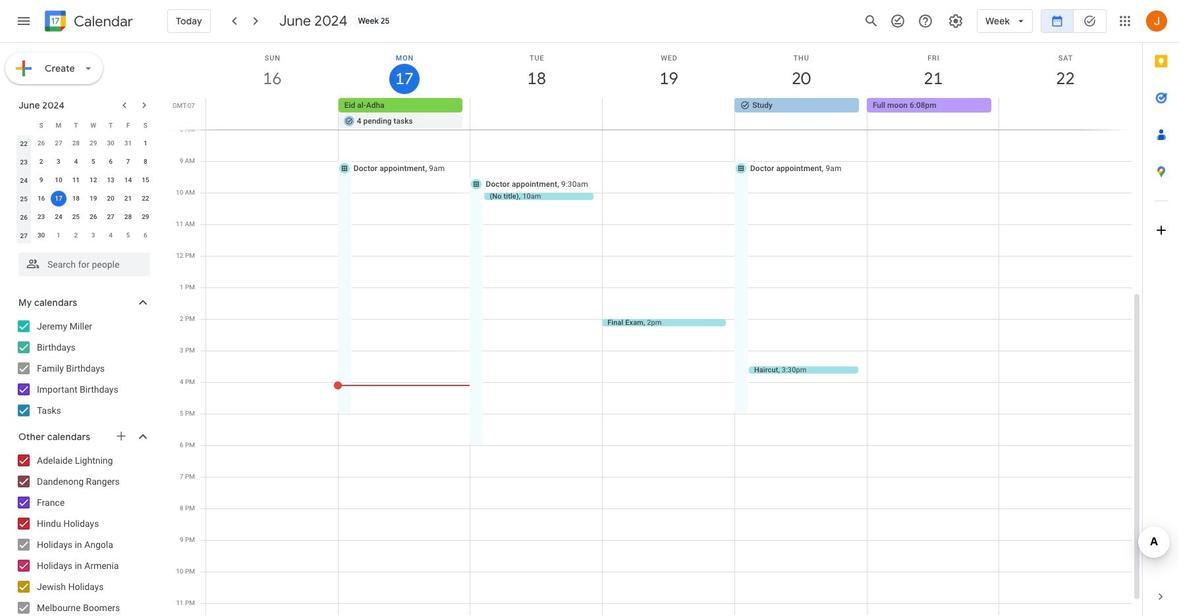 Task type: describe. For each thing, give the bounding box(es) containing it.
14 element
[[120, 173, 136, 188]]

main drawer image
[[16, 13, 32, 29]]

column header inside june 2024 grid
[[15, 116, 33, 134]]

20 element
[[103, 191, 119, 207]]

calendar element
[[42, 8, 133, 37]]

17, today element
[[51, 191, 66, 207]]

may 30 element
[[103, 136, 119, 152]]

may 31 element
[[120, 136, 136, 152]]

3 element
[[51, 154, 66, 170]]

july 1 element
[[51, 228, 66, 244]]

may 26 element
[[33, 136, 49, 152]]

27 element
[[103, 209, 119, 225]]

other calendars list
[[3, 451, 163, 616]]

30 element
[[33, 228, 49, 244]]

add other calendars image
[[115, 430, 128, 443]]

13 element
[[103, 173, 119, 188]]

24 element
[[51, 209, 66, 225]]

6 element
[[103, 154, 119, 170]]

july 6 element
[[138, 228, 153, 244]]

may 27 element
[[51, 136, 66, 152]]

monday, june 17, today element
[[338, 43, 471, 98]]

settings menu image
[[948, 13, 964, 29]]

row group inside june 2024 grid
[[15, 134, 154, 245]]

26 element
[[85, 209, 101, 225]]

29 element
[[138, 209, 153, 225]]

5 element
[[85, 154, 101, 170]]

11 element
[[68, 173, 84, 188]]

Search for people text field
[[26, 253, 142, 277]]

22 element
[[138, 191, 153, 207]]

my calendars list
[[3, 316, 163, 422]]

9 element
[[33, 173, 49, 188]]

july 4 element
[[103, 228, 119, 244]]

12 element
[[85, 173, 101, 188]]

may 28 element
[[68, 136, 84, 152]]

16 element
[[33, 191, 49, 207]]

wednesday, june 19 element
[[603, 43, 735, 98]]

25 element
[[68, 209, 84, 225]]

10 element
[[51, 173, 66, 188]]

friday, june 21 element
[[867, 43, 1000, 98]]

cell inside row group
[[50, 190, 67, 208]]



Task type: locate. For each thing, give the bounding box(es) containing it.
tab list
[[1143, 43, 1179, 579]]

28 element
[[120, 209, 136, 225]]

2 element
[[33, 154, 49, 170]]

heading
[[71, 14, 133, 29]]

sunday, june 16 element
[[206, 43, 338, 98]]

thursday, june 20 element
[[735, 43, 867, 98]]

18 element
[[68, 191, 84, 207]]

None search field
[[0, 248, 163, 277]]

july 3 element
[[85, 228, 101, 244]]

saturday, june 22 element
[[1000, 43, 1132, 98]]

8 element
[[138, 154, 153, 170]]

june 2024 grid
[[13, 116, 154, 245]]

21 element
[[120, 191, 136, 207]]

grid
[[169, 43, 1142, 616]]

tuesday, june 18 element
[[471, 43, 603, 98]]

19 element
[[85, 191, 101, 207]]

july 2 element
[[68, 228, 84, 244]]

may 29 element
[[85, 136, 101, 152]]

cell
[[206, 98, 338, 130], [338, 98, 471, 130], [470, 98, 603, 130], [603, 98, 735, 130], [999, 98, 1131, 130], [50, 190, 67, 208]]

4 element
[[68, 154, 84, 170]]

heading inside calendar element
[[71, 14, 133, 29]]

15 element
[[138, 173, 153, 188]]

row
[[200, 98, 1142, 130], [15, 116, 154, 134], [15, 134, 154, 153], [15, 153, 154, 171], [15, 171, 154, 190], [15, 190, 154, 208], [15, 208, 154, 227], [15, 227, 154, 245]]

column header
[[15, 116, 33, 134]]

7 element
[[120, 154, 136, 170]]

july 5 element
[[120, 228, 136, 244]]

1 element
[[138, 136, 153, 152]]

23 element
[[33, 209, 49, 225]]

row group
[[15, 134, 154, 245]]



Task type: vqa. For each thing, say whether or not it's contained in the screenshot.
the bottom tree
no



